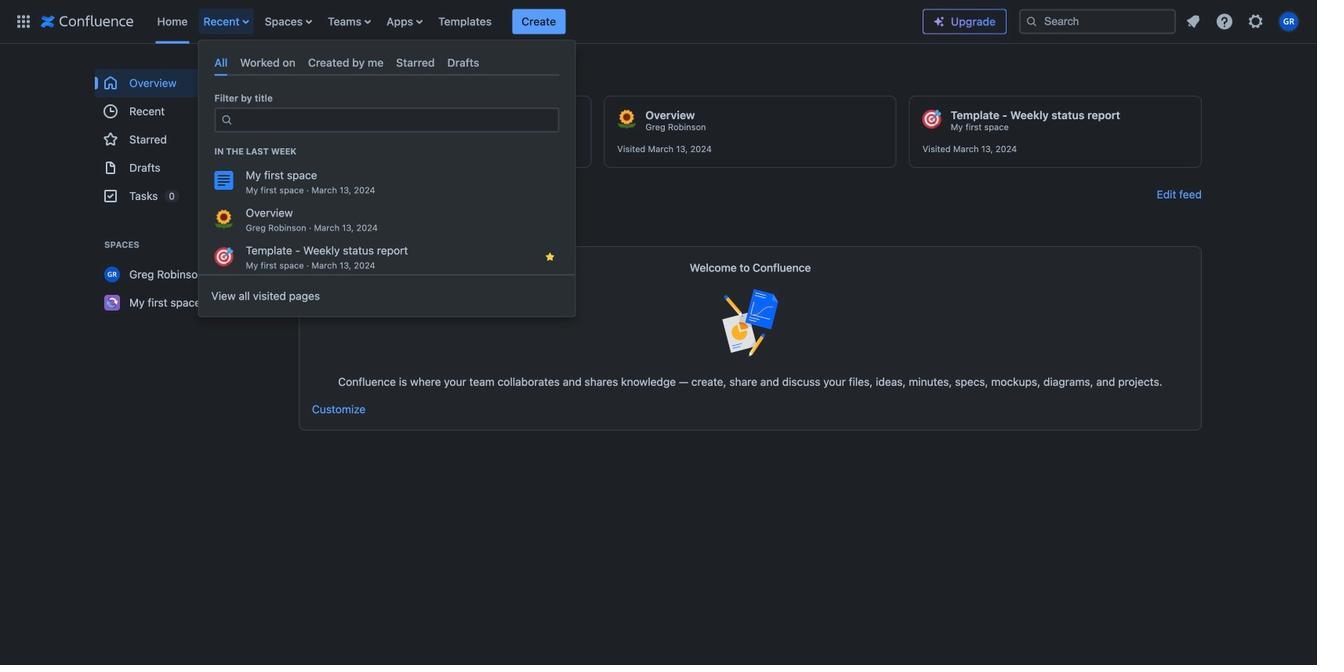 Task type: vqa. For each thing, say whether or not it's contained in the screenshot.
the Help Icon
yes



Task type: describe. For each thing, give the bounding box(es) containing it.
notification icon image
[[1184, 12, 1203, 31]]

global element
[[9, 0, 923, 44]]

search image
[[1026, 15, 1038, 28]]

unstar this space image
[[261, 268, 274, 281]]

Search field
[[1020, 9, 1176, 34]]

0 horizontal spatial list item
[[199, 0, 255, 44]]

list for appswitcher icon
[[149, 0, 923, 44]]

list for premium image
[[1180, 7, 1308, 36]]



Task type: locate. For each thing, give the bounding box(es) containing it.
confluence image
[[41, 12, 134, 31], [41, 12, 134, 31]]

0 vertical spatial :dart: image
[[923, 110, 942, 129]]

help icon image
[[1216, 12, 1234, 31]]

None text field
[[238, 109, 549, 131]]

banner
[[0, 0, 1318, 44]]

:sunflower: image
[[214, 210, 233, 229]]

unstar template - weekly status report image
[[544, 251, 556, 263]]

1 horizontal spatial :dart: image
[[923, 110, 942, 129]]

:sunflower: image
[[617, 110, 636, 129], [617, 110, 636, 129], [214, 210, 233, 229]]

1 vertical spatial :dart: image
[[214, 248, 233, 266]]

0 horizontal spatial :dart: image
[[214, 248, 233, 266]]

None search field
[[1020, 9, 1176, 34]]

:dart: image
[[923, 110, 942, 129], [214, 248, 233, 266]]

1 horizontal spatial :dart: image
[[923, 110, 942, 129]]

group
[[95, 69, 283, 210]]

appswitcher icon image
[[14, 12, 33, 31]]

0 horizontal spatial :dart: image
[[214, 248, 233, 266]]

premium image
[[933, 15, 946, 28]]

list
[[149, 0, 923, 44], [1180, 7, 1308, 36]]

create a space image
[[258, 235, 277, 254]]

1 horizontal spatial list
[[1180, 7, 1308, 36]]

list item
[[199, 0, 255, 44], [512, 9, 566, 34]]

0 vertical spatial :dart: image
[[923, 110, 942, 129]]

1 vertical spatial :dart: image
[[214, 248, 233, 266]]

0 horizontal spatial list
[[149, 0, 923, 44]]

settings icon image
[[1247, 12, 1266, 31]]

tab list
[[208, 50, 566, 76]]

list item inside list
[[512, 9, 566, 34]]

:dart: image
[[923, 110, 942, 129], [214, 248, 233, 266]]

1 horizontal spatial list item
[[512, 9, 566, 34]]



